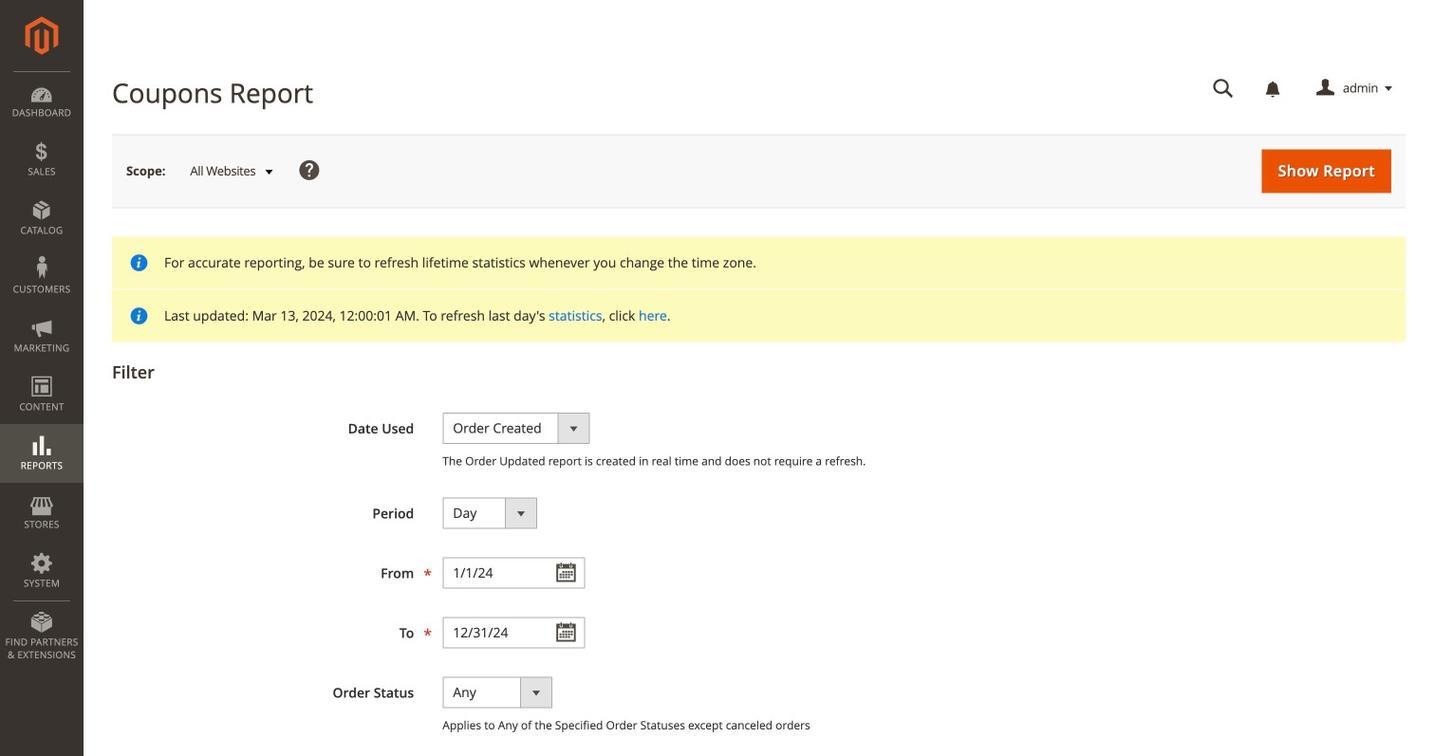 Task type: locate. For each thing, give the bounding box(es) containing it.
magento admin panel image
[[25, 16, 58, 55]]

menu bar
[[0, 71, 84, 671]]

None text field
[[1200, 72, 1248, 105], [443, 558, 585, 589], [1200, 72, 1248, 105], [443, 558, 585, 589]]

None text field
[[443, 618, 585, 649]]



